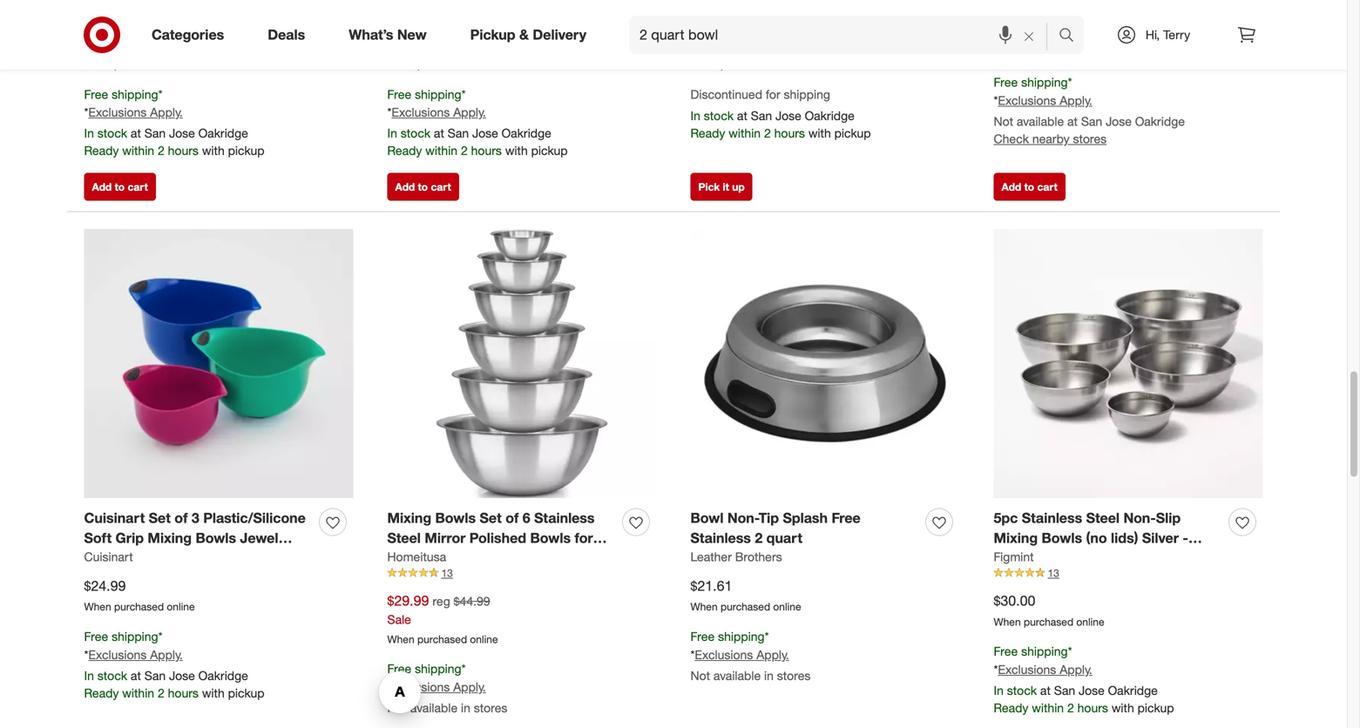 Task type: vqa. For each thing, say whether or not it's contained in the screenshot.
'Steel'
yes



Task type: locate. For each thing, give the bounding box(es) containing it.
of
[[175, 510, 188, 527], [506, 510, 519, 527]]

free shipping * exclusions apply. not available in stores
[[387, 662, 508, 716]]

1 horizontal spatial to
[[418, 181, 428, 194]]

1 horizontal spatial of
[[506, 510, 519, 527]]

steel up serving
[[387, 530, 421, 547]]

$29.99
[[387, 593, 429, 610]]

0 horizontal spatial mixing
[[148, 530, 192, 547]]

0 horizontal spatial in
[[461, 701, 471, 716]]

0 horizontal spatial available
[[410, 701, 458, 716]]

jose for $27.99
[[169, 126, 195, 141]]

when down "$21.61"
[[691, 601, 718, 614]]

stainless
[[534, 510, 595, 527], [1022, 510, 1083, 527], [691, 530, 751, 547]]

for right discontinued
[[766, 87, 781, 102]]

2 horizontal spatial add to cart
[[1002, 181, 1058, 194]]

online down categories
[[167, 58, 195, 71]]

exclusions up check
[[998, 93, 1057, 108]]

of left 6
[[506, 510, 519, 527]]

0 vertical spatial available
[[1017, 114, 1064, 129]]

online up discontinued for shipping in stock at  san jose oakridge ready within 2 hours with pickup
[[774, 58, 802, 71]]

when down the '$19.99'
[[994, 46, 1021, 59]]

1 horizontal spatial add
[[395, 181, 415, 194]]

set up polished
[[480, 510, 502, 527]]

1 horizontal spatial available
[[714, 668, 761, 684]]

1 horizontal spatial steel
[[1087, 510, 1120, 527]]

stainless inside mixing bowls set of 6 stainless steel mirror polished bowls for serving and cooking - homeitusa
[[534, 510, 595, 527]]

when down $24.99 at the left bottom of page
[[84, 601, 111, 614]]

stainless right 5pc
[[1022, 510, 1083, 527]]

pickup for $30.00
[[1138, 701, 1175, 716]]

to
[[115, 181, 125, 194], [418, 181, 428, 194], [1025, 181, 1035, 194]]

mixing
[[387, 510, 432, 527], [148, 530, 192, 547], [994, 530, 1038, 547]]

0 horizontal spatial add to cart button
[[84, 173, 156, 201]]

shipping
[[1022, 75, 1068, 90], [112, 87, 158, 102], [415, 87, 462, 102], [784, 87, 831, 102], [112, 629, 158, 645], [718, 629, 765, 645], [1022, 644, 1068, 660], [415, 662, 462, 677]]

13 link down lids)
[[994, 566, 1263, 581]]

exclusions apply. button down $29.99 reg $44.99 sale when purchased online
[[392, 679, 486, 696]]

1 cart from the left
[[128, 181, 148, 194]]

available inside free shipping * * exclusions apply. not available in stores
[[714, 668, 761, 684]]

ready
[[691, 126, 726, 141], [84, 143, 119, 158], [387, 143, 422, 158], [84, 686, 119, 701], [994, 701, 1029, 716]]

non- inside bowl non-tip splash free stainless 2 quart
[[728, 510, 759, 527]]

2 cart from the left
[[431, 181, 451, 194]]

1 horizontal spatial add to cart
[[395, 181, 451, 194]]

exclusions inside free shipping * * exclusions apply. not available in stores
[[695, 648, 753, 663]]

cuisinart down soft
[[84, 549, 133, 565]]

add to cart for $27.99
[[92, 181, 148, 194]]

purchased for $21.61
[[721, 601, 771, 614]]

- right silver
[[1183, 530, 1189, 547]]

purchased
[[1024, 46, 1074, 59], [114, 58, 164, 71], [418, 58, 467, 71], [721, 58, 771, 71], [114, 601, 164, 614], [721, 601, 771, 614], [1024, 616, 1074, 629], [418, 633, 467, 646]]

3 to from the left
[[1025, 181, 1035, 194]]

exclusions apply. button down $21.61 when purchased online
[[695, 647, 790, 664]]

1 vertical spatial cuisinart
[[84, 549, 133, 565]]

1 vertical spatial available
[[714, 668, 761, 684]]

shipping down "$13.00 when purchased online"
[[415, 87, 462, 102]]

* down $29.99 reg $44.99 sale when purchased online
[[462, 662, 466, 677]]

13 link down polished
[[387, 566, 657, 581]]

not inside free shipping * exclusions apply. not available in stores
[[387, 701, 407, 716]]

(no
[[1087, 530, 1108, 547]]

add to cart button
[[84, 173, 156, 201], [387, 173, 459, 201], [994, 173, 1066, 201]]

shipping down $30.00 when purchased online
[[1022, 644, 1068, 660]]

bowl non-tip splash free stainless 2 quart
[[691, 510, 861, 547]]

exclusions for $27.99
[[88, 105, 147, 120]]

online down 5pc stainless steel non-slip mixing bowls (no lids) silver - figmint™
[[1077, 616, 1105, 629]]

0 horizontal spatial of
[[175, 510, 188, 527]]

when inside "$13.00 when purchased online"
[[387, 58, 415, 71]]

2 horizontal spatial available
[[1017, 114, 1064, 129]]

sale
[[387, 612, 411, 627]]

free down the '$19.99'
[[994, 75, 1018, 90]]

cuisinart set of 3 plastic/silicone soft grip mixing bowls jewel tone
[[84, 510, 306, 567]]

purchased inside $39.99 when purchased online
[[721, 58, 771, 71]]

2 horizontal spatial add to cart button
[[994, 173, 1066, 201]]

purchased down $30.00
[[1024, 616, 1074, 629]]

1 horizontal spatial 13 link
[[994, 566, 1263, 581]]

online inside $39.99 when purchased online
[[774, 58, 802, 71]]

exclusions apply. button for $27.99
[[88, 104, 183, 121]]

0 horizontal spatial steel
[[387, 530, 421, 547]]

mixing inside mixing bowls set of 6 stainless steel mirror polished bowls for serving and cooking - homeitusa
[[387, 510, 432, 527]]

0 horizontal spatial add to cart
[[92, 181, 148, 194]]

0 vertical spatial -
[[1183, 530, 1189, 547]]

at down $24.99 when purchased online
[[131, 668, 141, 684]]

mixing bowls set of 6 stainless steel mirror polished bowls for serving and cooking - homeitusa image
[[387, 229, 657, 499], [387, 229, 657, 499]]

1 vertical spatial in
[[461, 701, 471, 716]]

non- right bowl
[[728, 510, 759, 527]]

when down $27.99
[[84, 58, 111, 71]]

apply. inside free shipping * * exclusions apply. not available in stores
[[757, 648, 790, 663]]

stock down $30.00 when purchased online
[[1007, 683, 1037, 699]]

hi,
[[1146, 27, 1160, 42]]

stock for $13.00
[[401, 126, 431, 141]]

cuisinart up grip
[[84, 510, 145, 527]]

4 link
[[691, 8, 960, 24]]

2 horizontal spatial not
[[994, 114, 1014, 129]]

online down the pickup
[[470, 58, 498, 71]]

available for in
[[714, 668, 761, 684]]

at for $24.99
[[131, 668, 141, 684]]

2 horizontal spatial to
[[1025, 181, 1035, 194]]

mixing up homeitusa
[[387, 510, 432, 527]]

2 13 from the left
[[1048, 567, 1060, 580]]

exclusions apply. button for $21.61
[[695, 647, 790, 664]]

0 vertical spatial in
[[764, 668, 774, 684]]

3
[[192, 510, 199, 527]]

when for $39.99
[[691, 58, 718, 71]]

online for $30.00
[[1077, 616, 1105, 629]]

* inside free shipping * exclusions apply. not available in stores
[[462, 662, 466, 677]]

free for $27.99's exclusions apply. button
[[84, 87, 108, 102]]

san for $24.99
[[144, 668, 166, 684]]

1 13 link from the left
[[387, 566, 657, 581]]

leather brothers link
[[691, 549, 782, 566]]

in for $13.00
[[387, 126, 397, 141]]

apply. down "$13.00 when purchased online"
[[453, 105, 486, 120]]

2 set from the left
[[480, 510, 502, 527]]

oakridge for $27.99
[[198, 126, 248, 141]]

1 horizontal spatial non-
[[1124, 510, 1156, 527]]

2 vertical spatial stores
[[474, 701, 508, 716]]

online down the cuisinart set of 3 plastic/silicone soft grip mixing bowls jewel tone
[[167, 601, 195, 614]]

$21.61 when purchased online
[[691, 578, 802, 614]]

0 horizontal spatial non-
[[728, 510, 759, 527]]

2 horizontal spatial cart
[[1038, 181, 1058, 194]]

0 vertical spatial steel
[[1087, 510, 1120, 527]]

exclusions apply. button down $27.99 when purchased online
[[88, 104, 183, 121]]

online for $21.61
[[774, 601, 802, 614]]

when inside $30.00 when purchased online
[[994, 616, 1021, 629]]

set inside mixing bowls set of 6 stainless steel mirror polished bowls for serving and cooking - homeitusa
[[480, 510, 502, 527]]

hours for $24.99
[[168, 686, 199, 701]]

0 horizontal spatial cart
[[128, 181, 148, 194]]

ready for $27.99
[[84, 143, 119, 158]]

0 horizontal spatial 13 link
[[387, 566, 657, 581]]

2 add from the left
[[395, 181, 415, 194]]

free shipping * * exclusions apply. not available in stores
[[691, 629, 811, 684]]

1 horizontal spatial stainless
[[691, 530, 751, 547]]

pickup inside discontinued for shipping in stock at  san jose oakridge ready within 2 hours with pickup
[[835, 126, 871, 141]]

apply. down $21.61 when purchased online
[[757, 648, 790, 663]]

pickup for $27.99
[[228, 143, 265, 158]]

0 horizontal spatial stores
[[474, 701, 508, 716]]

online for $19.99
[[1077, 46, 1105, 59]]

1 of from the left
[[175, 510, 188, 527]]

add to cart button for $27.99
[[84, 173, 156, 201]]

2 horizontal spatial add
[[1002, 181, 1022, 194]]

2 to from the left
[[418, 181, 428, 194]]

available inside the free shipping * * exclusions apply. not available at san jose oakridge check nearby stores
[[1017, 114, 1064, 129]]

2 add to cart button from the left
[[387, 173, 459, 201]]

deals link
[[253, 16, 327, 54]]

$19.99
[[994, 23, 1036, 40]]

when for $30.00
[[994, 616, 1021, 629]]

ready inside discontinued for shipping in stock at  san jose oakridge ready within 2 hours with pickup
[[691, 126, 726, 141]]

online inside "$13.00 when purchased online"
[[470, 58, 498, 71]]

$44.99
[[454, 594, 490, 609]]

exclusions apply. button for $24.99
[[88, 647, 183, 664]]

at inside the free shipping * * exclusions apply. not available at san jose oakridge check nearby stores
[[1068, 114, 1078, 129]]

when for $24.99
[[84, 601, 111, 614]]

0 vertical spatial stores
[[1073, 131, 1107, 146]]

stainless up leather
[[691, 530, 751, 547]]

exclusions inside free shipping * exclusions apply. not available in stores
[[392, 680, 450, 695]]

apply. down $30.00 when purchased online
[[1060, 662, 1093, 678]]

of inside the cuisinart set of 3 plastic/silicone soft grip mixing bowls jewel tone
[[175, 510, 188, 527]]

in for $30.00
[[994, 683, 1004, 699]]

exclusions down sale
[[392, 680, 450, 695]]

13 up $30.00 when purchased online
[[1048, 567, 1060, 580]]

purchased up discontinued
[[721, 58, 771, 71]]

free shipping * * exclusions apply. in stock at  san jose oakridge ready within 2 hours with pickup down $24.99 when purchased online
[[84, 629, 265, 701]]

13
[[441, 567, 453, 580], [1048, 567, 1060, 580]]

1 13 from the left
[[441, 567, 453, 580]]

within inside discontinued for shipping in stock at  san jose oakridge ready within 2 hours with pickup
[[729, 126, 761, 141]]

purchased for $27.99
[[114, 58, 164, 71]]

shipping down $19.99 when purchased online
[[1022, 75, 1068, 90]]

figmint
[[994, 549, 1034, 565]]

bowls down 3
[[196, 530, 236, 547]]

bowl non-tip splash free stainless 2 quart image
[[691, 229, 960, 499], [691, 229, 960, 499]]

hours for $27.99
[[168, 143, 199, 158]]

0 horizontal spatial not
[[387, 701, 407, 716]]

purchased down $24.99 at the left bottom of page
[[114, 601, 164, 614]]

0 horizontal spatial 13
[[441, 567, 453, 580]]

mixing inside the cuisinart set of 3 plastic/silicone soft grip mixing bowls jewel tone
[[148, 530, 192, 547]]

steel
[[1087, 510, 1120, 527], [387, 530, 421, 547]]

2 vertical spatial available
[[410, 701, 458, 716]]

purchased inside $19.99 when purchased online
[[1024, 46, 1074, 59]]

shipping for $27.99's exclusions apply. button
[[112, 87, 158, 102]]

cuisinart set of 3 plastic/silicone soft grip mixing bowls jewel tone link
[[84, 509, 312, 567]]

of left 3
[[175, 510, 188, 527]]

cart
[[128, 181, 148, 194], [431, 181, 451, 194], [1038, 181, 1058, 194]]

3 add from the left
[[1002, 181, 1022, 194]]

2 of from the left
[[506, 510, 519, 527]]

- inside mixing bowls set of 6 stainless steel mirror polished bowls for serving and cooking - homeitusa
[[530, 550, 536, 567]]

exclusions down "$13.00 when purchased online"
[[392, 105, 450, 120]]

with
[[809, 126, 831, 141], [202, 143, 225, 158], [505, 143, 528, 158], [202, 686, 225, 701], [1112, 701, 1135, 716]]

1 vertical spatial stores
[[777, 668, 811, 684]]

0 horizontal spatial for
[[575, 530, 593, 547]]

figmint™
[[994, 550, 1052, 567]]

1 horizontal spatial not
[[691, 668, 710, 684]]

13 up reg
[[441, 567, 453, 580]]

at down $27.99 when purchased online
[[131, 126, 141, 141]]

shipping down $27.99 when purchased online
[[112, 87, 158, 102]]

shipping down $21.61 when purchased online
[[718, 629, 765, 645]]

1 vertical spatial steel
[[387, 530, 421, 547]]

apply. down $27.99 when purchased online
[[150, 105, 183, 120]]

apply. up 'nearby'
[[1060, 93, 1093, 108]]

san up check nearby stores button at the top right of the page
[[1082, 114, 1103, 129]]

purchased inside "$13.00 when purchased online"
[[418, 58, 467, 71]]

mirror
[[425, 530, 466, 547]]

$27.99
[[84, 35, 126, 52]]

free shipping * * exclusions apply. in stock at  san jose oakridge ready within 2 hours with pickup for $27.99
[[84, 87, 265, 158]]

cooking
[[471, 550, 526, 567]]

purchased down search in the right of the page
[[1024, 46, 1074, 59]]

2 horizontal spatial stainless
[[1022, 510, 1083, 527]]

2 horizontal spatial mixing
[[994, 530, 1038, 547]]

$19.99 when purchased online
[[994, 23, 1105, 59]]

1 horizontal spatial for
[[766, 87, 781, 102]]

apply.
[[1060, 93, 1093, 108], [150, 105, 183, 120], [453, 105, 486, 120], [150, 648, 183, 663], [757, 648, 790, 663], [1060, 662, 1093, 678], [453, 680, 486, 695]]

stainless for 6
[[534, 510, 595, 527]]

1 set from the left
[[149, 510, 171, 527]]

* down $24.99 at the left bottom of page
[[84, 648, 88, 663]]

in inside free shipping * * exclusions apply. not available in stores
[[764, 668, 774, 684]]

when inside $27.99 when purchased online
[[84, 58, 111, 71]]

san for $27.99
[[144, 126, 166, 141]]

within for $24.99
[[122, 686, 154, 701]]

san down $27.99 when purchased online
[[144, 126, 166, 141]]

free shipping * * exclusions apply. in stock at  san jose oakridge ready within 2 hours with pickup for $13.00
[[387, 87, 568, 158]]

when inside $39.99 when purchased online
[[691, 58, 718, 71]]

$39.99
[[691, 35, 733, 52]]

for up homeitusa
[[575, 530, 593, 547]]

with for $13.00
[[505, 143, 528, 158]]

free down the '$13.00'
[[387, 87, 412, 102]]

13 link for lids)
[[994, 566, 1263, 581]]

exclusions down $21.61 when purchased online
[[695, 648, 753, 663]]

free shipping * * exclusions apply. in stock at  san jose oakridge ready within 2 hours with pickup down "$13.00 when purchased online"
[[387, 87, 568, 158]]

cuisinart inside the cuisinart set of 3 plastic/silicone soft grip mixing bowls jewel tone
[[84, 510, 145, 527]]

online down the "$44.99" at bottom left
[[470, 633, 498, 646]]

at for $13.00
[[434, 126, 444, 141]]

when inside $21.61 when purchased online
[[691, 601, 718, 614]]

non- up lids)
[[1124, 510, 1156, 527]]

jose
[[776, 108, 802, 123], [1106, 114, 1132, 129], [169, 126, 195, 141], [472, 126, 498, 141], [169, 668, 195, 684], [1079, 683, 1105, 699]]

purchased inside $27.99 when purchased online
[[114, 58, 164, 71]]

1 add from the left
[[92, 181, 112, 194]]

online inside $27.99 when purchased online
[[167, 58, 195, 71]]

at
[[737, 108, 748, 123], [1068, 114, 1078, 129], [131, 126, 141, 141], [434, 126, 444, 141], [131, 668, 141, 684], [1041, 683, 1051, 699]]

1 horizontal spatial stores
[[777, 668, 811, 684]]

not inside the free shipping * * exclusions apply. not available at san jose oakridge check nearby stores
[[994, 114, 1014, 129]]

for
[[766, 87, 781, 102], [575, 530, 593, 547]]

pickup
[[470, 26, 516, 43]]

1 horizontal spatial cart
[[431, 181, 451, 194]]

$24.99 when purchased online
[[84, 578, 195, 614]]

when inside $19.99 when purchased online
[[994, 46, 1021, 59]]

2 inside bowl non-tip splash free stainless 2 quart
[[755, 530, 763, 547]]

apply. inside free shipping * exclusions apply. not available in stores
[[453, 680, 486, 695]]

2 13 link from the left
[[994, 566, 1263, 581]]

free inside the free shipping * * exclusions apply. not available at san jose oakridge check nearby stores
[[994, 75, 1018, 90]]

1 add to cart from the left
[[92, 181, 148, 194]]

within
[[729, 126, 761, 141], [122, 143, 154, 158], [426, 143, 458, 158], [122, 686, 154, 701], [1032, 701, 1064, 716]]

add to cart button for $13.00
[[387, 173, 459, 201]]

0 horizontal spatial add
[[92, 181, 112, 194]]

0 vertical spatial not
[[994, 114, 1014, 129]]

stock for $30.00
[[1007, 683, 1037, 699]]

tone
[[84, 550, 115, 567]]

online inside $24.99 when purchased online
[[167, 601, 195, 614]]

0 horizontal spatial -
[[530, 550, 536, 567]]

2
[[764, 126, 771, 141], [158, 143, 165, 158], [461, 143, 468, 158], [755, 530, 763, 547], [158, 686, 165, 701], [1068, 701, 1075, 716]]

in
[[764, 668, 774, 684], [461, 701, 471, 716]]

1 non- from the left
[[728, 510, 759, 527]]

0 horizontal spatial to
[[115, 181, 125, 194]]

free for $24.99 exclusions apply. button
[[84, 629, 108, 645]]

online inside $19.99 when purchased online
[[1077, 46, 1105, 59]]

when down $30.00
[[994, 616, 1021, 629]]

search
[[1051, 28, 1093, 45]]

0 horizontal spatial stainless
[[534, 510, 595, 527]]

13 for figmint™
[[1048, 567, 1060, 580]]

when down the '$13.00'
[[387, 58, 415, 71]]

what's
[[349, 26, 393, 43]]

jewel
[[240, 530, 278, 547]]

0 horizontal spatial set
[[149, 510, 171, 527]]

when inside $24.99 when purchased online
[[84, 601, 111, 614]]

exclusions apply. button down $30.00 when purchased online
[[998, 662, 1093, 679]]

1 add to cart button from the left
[[84, 173, 156, 201]]

san for $30.00
[[1054, 683, 1076, 699]]

free shipping * * exclusions apply. in stock at  san jose oakridge ready within 2 hours with pickup down $27.99 when purchased online
[[84, 87, 265, 158]]

$39.99 when purchased online
[[691, 35, 802, 71]]

hours for $13.00
[[471, 143, 502, 158]]

free shipping * * exclusions apply. in stock at  san jose oakridge ready within 2 hours with pickup for $30.00
[[994, 644, 1175, 716]]

san down $30.00 when purchased online
[[1054, 683, 1076, 699]]

discontinued for shipping in stock at  san jose oakridge ready within 2 hours with pickup
[[691, 87, 871, 141]]

exclusions down $24.99 when purchased online
[[88, 648, 147, 663]]

when down sale
[[387, 633, 415, 646]]

oakridge
[[805, 108, 855, 123], [1136, 114, 1185, 129], [198, 126, 248, 141], [502, 126, 552, 141], [198, 668, 248, 684], [1108, 683, 1158, 699]]

2 add to cart from the left
[[395, 181, 451, 194]]

add to cart
[[92, 181, 148, 194], [395, 181, 451, 194], [1002, 181, 1058, 194]]

san down $24.99 when purchased online
[[144, 668, 166, 684]]

stainless inside bowl non-tip splash free stainless 2 quart
[[691, 530, 751, 547]]

2 horizontal spatial stores
[[1073, 131, 1107, 146]]

5pc stainless steel non-slip mixing bowls (no lids) silver - figmint™ image
[[994, 229, 1263, 499], [994, 229, 1263, 499]]

bowls left the (no at right
[[1042, 530, 1083, 547]]

3 cart from the left
[[1038, 181, 1058, 194]]

online inside $21.61 when purchased online
[[774, 601, 802, 614]]

san for $13.00
[[448, 126, 469, 141]]

not inside free shipping * * exclusions apply. not available in stores
[[691, 668, 710, 684]]

purchased inside $24.99 when purchased online
[[114, 601, 164, 614]]

at down discontinued
[[737, 108, 748, 123]]

purchased inside $30.00 when purchased online
[[1024, 616, 1074, 629]]

mixing up figmint
[[994, 530, 1038, 547]]

set left 3
[[149, 510, 171, 527]]

shipping inside free shipping * * exclusions apply. not available in stores
[[718, 629, 765, 645]]

0 vertical spatial for
[[766, 87, 781, 102]]

0 vertical spatial cuisinart
[[84, 510, 145, 527]]

when
[[994, 46, 1021, 59], [84, 58, 111, 71], [387, 58, 415, 71], [691, 58, 718, 71], [84, 601, 111, 614], [691, 601, 718, 614], [994, 616, 1021, 629], [387, 633, 415, 646]]

available inside free shipping * exclusions apply. not available in stores
[[410, 701, 458, 716]]

apply. down $24.99 when purchased online
[[150, 648, 183, 663]]

what's new link
[[334, 16, 449, 54]]

purchased down the '$13.00'
[[418, 58, 467, 71]]

free down "$21.61"
[[691, 629, 715, 645]]

exclusions down $30.00 when purchased online
[[998, 662, 1057, 678]]

exclusions apply. button
[[998, 92, 1093, 109], [88, 104, 183, 121], [392, 104, 486, 121], [88, 647, 183, 664], [695, 647, 790, 664], [998, 662, 1093, 679], [392, 679, 486, 696]]

online inside $30.00 when purchased online
[[1077, 616, 1105, 629]]

stainless for free
[[691, 530, 751, 547]]

figmint link
[[994, 549, 1034, 566]]

exclusions down $27.99 when purchased online
[[88, 105, 147, 120]]

free right splash
[[832, 510, 861, 527]]

stock for $24.99
[[97, 668, 127, 684]]

apply. for $24.99
[[150, 648, 183, 663]]

1 horizontal spatial -
[[1183, 530, 1189, 547]]

bowls up mirror
[[435, 510, 476, 527]]

within for $30.00
[[1032, 701, 1064, 716]]

$27.99 when purchased online
[[84, 35, 195, 71]]

apply. down $29.99 reg $44.99 sale when purchased online
[[453, 680, 486, 695]]

3 add to cart from the left
[[1002, 181, 1058, 194]]

1 horizontal spatial 13
[[1048, 567, 1060, 580]]

cart for $13.00
[[431, 181, 451, 194]]

exclusions apply. button for $30.00
[[998, 662, 1093, 679]]

shipping down $24.99 when purchased online
[[112, 629, 158, 645]]

exclusions inside the free shipping * * exclusions apply. not available at san jose oakridge check nearby stores
[[998, 93, 1057, 108]]

free down $27.99
[[84, 87, 108, 102]]

1 horizontal spatial set
[[480, 510, 502, 527]]

1 vertical spatial -
[[530, 550, 536, 567]]

cuisinart for cuisinart set of 3 plastic/silicone soft grip mixing bowls jewel tone
[[84, 510, 145, 527]]

online down search in the right of the page
[[1077, 46, 1105, 59]]

1 horizontal spatial add to cart button
[[387, 173, 459, 201]]

stock down discontinued
[[704, 108, 734, 123]]

bowl non-tip splash free stainless 2 quart link
[[691, 509, 919, 549]]

pickup & delivery
[[470, 26, 587, 43]]

shipping down what can we help you find? suggestions appear below search field
[[784, 87, 831, 102]]

stock down $27.99 when purchased online
[[97, 126, 127, 141]]

free inside free shipping * * exclusions apply. not available in stores
[[691, 629, 715, 645]]

purchased inside $21.61 when purchased online
[[721, 601, 771, 614]]

exclusions for $24.99
[[88, 648, 147, 663]]

13 link
[[387, 566, 657, 581], [994, 566, 1263, 581]]

ready for $13.00
[[387, 143, 422, 158]]

free down $24.99 at the left bottom of page
[[84, 629, 108, 645]]

san down "$13.00 when purchased online"
[[448, 126, 469, 141]]

available
[[1017, 114, 1064, 129], [714, 668, 761, 684], [410, 701, 458, 716]]

free
[[994, 75, 1018, 90], [84, 87, 108, 102], [387, 87, 412, 102], [832, 510, 861, 527], [84, 629, 108, 645], [691, 629, 715, 645], [994, 644, 1018, 660], [387, 662, 412, 677]]

2 vertical spatial not
[[387, 701, 407, 716]]

2 non- from the left
[[1124, 510, 1156, 527]]

1 vertical spatial for
[[575, 530, 593, 547]]

at up 'nearby'
[[1068, 114, 1078, 129]]

cuisinart set of 3 plastic/silicone soft grip mixing bowls jewel tone image
[[84, 229, 353, 499], [84, 229, 353, 499]]

exclusions for $13.00
[[392, 105, 450, 120]]

purchased for $30.00
[[1024, 616, 1074, 629]]

ready for $24.99
[[84, 686, 119, 701]]

free for $21.61's exclusions apply. button
[[691, 629, 715, 645]]

free down $30.00
[[994, 644, 1018, 660]]

for inside mixing bowls set of 6 stainless steel mirror polished bowls for serving and cooking - homeitusa
[[575, 530, 593, 547]]

1 horizontal spatial mixing
[[387, 510, 432, 527]]

1 horizontal spatial in
[[764, 668, 774, 684]]

1 to from the left
[[115, 181, 125, 194]]

1 vertical spatial not
[[691, 668, 710, 684]]

2 cuisinart from the top
[[84, 549, 133, 565]]

exclusions apply. button down $24.99 when purchased online
[[88, 647, 183, 664]]

1 cuisinart from the top
[[84, 510, 145, 527]]

shipping inside the free shipping * * exclusions apply. not available at san jose oakridge check nearby stores
[[1022, 75, 1068, 90]]

new
[[397, 26, 427, 43]]

*
[[1068, 75, 1073, 90], [158, 87, 163, 102], [462, 87, 466, 102], [994, 93, 998, 108], [84, 105, 88, 120], [387, 105, 392, 120], [158, 629, 163, 645], [765, 629, 769, 645], [1068, 644, 1073, 660], [84, 648, 88, 663], [691, 648, 695, 663], [462, 662, 466, 677], [994, 662, 998, 678]]

of inside mixing bowls set of 6 stainless steel mirror polished bowls for serving and cooking - homeitusa
[[506, 510, 519, 527]]

jose for $24.99
[[169, 668, 195, 684]]

purchased down $27.99
[[114, 58, 164, 71]]

exclusions
[[998, 93, 1057, 108], [88, 105, 147, 120], [392, 105, 450, 120], [88, 648, 147, 663], [695, 648, 753, 663], [998, 662, 1057, 678], [392, 680, 450, 695]]

bowls inside 5pc stainless steel non-slip mixing bowls (no lids) silver - figmint™
[[1042, 530, 1083, 547]]

pickup
[[835, 126, 871, 141], [228, 143, 265, 158], [531, 143, 568, 158], [228, 686, 265, 701], [1138, 701, 1175, 716]]



Task type: describe. For each thing, give the bounding box(es) containing it.
at for $30.00
[[1041, 683, 1051, 699]]

steel inside 5pc stainless steel non-slip mixing bowls (no lids) silver - figmint™
[[1087, 510, 1120, 527]]

search button
[[1051, 16, 1093, 58]]

bowls down 6
[[530, 530, 571, 547]]

What can we help you find? suggestions appear below search field
[[629, 16, 1063, 54]]

online for $24.99
[[167, 601, 195, 614]]

free for exclusions apply. button above 'nearby'
[[994, 75, 1018, 90]]

stores inside the free shipping * * exclusions apply. not available at san jose oakridge check nearby stores
[[1073, 131, 1107, 146]]

pickup & delivery link
[[456, 16, 608, 54]]

silver
[[1143, 530, 1179, 547]]

purchased inside $29.99 reg $44.99 sale when purchased online
[[418, 633, 467, 646]]

non- inside 5pc stainless steel non-slip mixing bowls (no lids) silver - figmint™
[[1124, 510, 1156, 527]]

free for exclusions apply. button associated with $30.00
[[994, 644, 1018, 660]]

homeitusa
[[387, 549, 446, 565]]

5pc stainless steel non-slip mixing bowls (no lids) silver - figmint™ link
[[994, 509, 1222, 567]]

* down $30.00 when purchased online
[[1068, 644, 1073, 660]]

slip
[[1156, 510, 1181, 527]]

categories
[[152, 26, 224, 43]]

with for $27.99
[[202, 143, 225, 158]]

5pc
[[994, 510, 1018, 527]]

shipping inside discontinued for shipping in stock at  san jose oakridge ready within 2 hours with pickup
[[784, 87, 831, 102]]

free inside free shipping * exclusions apply. not available in stores
[[387, 662, 412, 677]]

6
[[523, 510, 531, 527]]

serving
[[387, 550, 438, 567]]

soft
[[84, 530, 112, 547]]

add to cart for $13.00
[[395, 181, 451, 194]]

- inside 5pc stainless steel non-slip mixing bowls (no lids) silver - figmint™
[[1183, 530, 1189, 547]]

terry
[[1164, 27, 1191, 42]]

3 add to cart button from the left
[[994, 173, 1066, 201]]

exclusions apply. button for $13.00
[[392, 104, 486, 121]]

mixing bowls set of 6 stainless steel mirror polished bowls for serving and cooking - homeitusa
[[387, 510, 613, 567]]

* down $21.61 when purchased online
[[765, 629, 769, 645]]

not for free shipping * * exclusions apply. not available at san jose oakridge check nearby stores
[[994, 114, 1014, 129]]

$29.99 reg $44.99 sale when purchased online
[[387, 593, 498, 646]]

stainless inside 5pc stainless steel non-slip mixing bowls (no lids) silver - figmint™
[[1022, 510, 1083, 527]]

tip
[[759, 510, 779, 527]]

shipping for exclusions apply. button above 'nearby'
[[1022, 75, 1068, 90]]

polished
[[470, 530, 527, 547]]

deals
[[268, 26, 305, 43]]

online inside $29.99 reg $44.99 sale when purchased online
[[470, 633, 498, 646]]

pickup for $24.99
[[228, 686, 265, 701]]

reg
[[433, 594, 450, 609]]

shipping for exclusions apply. button associated with $30.00
[[1022, 644, 1068, 660]]

cuisinart for cuisinart
[[84, 549, 133, 565]]

shipping for $24.99 exclusions apply. button
[[112, 629, 158, 645]]

pick
[[699, 181, 720, 194]]

lids)
[[1111, 530, 1139, 547]]

check nearby stores button
[[994, 130, 1107, 148]]

* down $30.00
[[994, 662, 998, 678]]

delivery
[[533, 26, 587, 43]]

purchased for $39.99
[[721, 58, 771, 71]]

for inside discontinued for shipping in stock at  san jose oakridge ready within 2 hours with pickup
[[766, 87, 781, 102]]

discontinued
[[691, 87, 763, 102]]

stores inside free shipping * exclusions apply. not available in stores
[[474, 701, 508, 716]]

$21.61
[[691, 578, 733, 595]]

ready for $30.00
[[994, 701, 1029, 716]]

quart
[[767, 530, 803, 547]]

oakridge for $30.00
[[1108, 683, 1158, 699]]

leather
[[691, 549, 732, 565]]

stock for $27.99
[[97, 126, 127, 141]]

exclusions for $21.61
[[695, 648, 753, 663]]

nearby
[[1033, 131, 1070, 146]]

cart for $27.99
[[128, 181, 148, 194]]

2 for $24.99
[[158, 686, 165, 701]]

pickup for $13.00
[[531, 143, 568, 158]]

in inside free shipping * exclusions apply. not available in stores
[[461, 701, 471, 716]]

* down the '$13.00'
[[387, 105, 392, 120]]

with for $24.99
[[202, 686, 225, 701]]

2 for $13.00
[[461, 143, 468, 158]]

exclusions for $30.00
[[998, 662, 1057, 678]]

2 for $27.99
[[158, 143, 165, 158]]

bowl
[[691, 510, 724, 527]]

it
[[723, 181, 729, 194]]

online for $13.00
[[470, 58, 498, 71]]

$13.00
[[387, 35, 429, 52]]

within for $27.99
[[122, 143, 154, 158]]

san inside the free shipping * * exclusions apply. not available at san jose oakridge check nearby stores
[[1082, 114, 1103, 129]]

4
[[745, 9, 751, 22]]

oakridge for $13.00
[[502, 126, 552, 141]]

pick it up
[[699, 181, 745, 194]]

free inside bowl non-tip splash free stainless 2 quart
[[832, 510, 861, 527]]

&
[[520, 26, 529, 43]]

grip
[[116, 530, 144, 547]]

at inside discontinued for shipping in stock at  san jose oakridge ready within 2 hours with pickup
[[737, 108, 748, 123]]

when for $19.99
[[994, 46, 1021, 59]]

* down $24.99 when purchased online
[[158, 629, 163, 645]]

to for $13.00
[[418, 181, 428, 194]]

online for $39.99
[[774, 58, 802, 71]]

shipping for $21.61's exclusions apply. button
[[718, 629, 765, 645]]

jose for $13.00
[[472, 126, 498, 141]]

free shipping * * exclusions apply. not available at san jose oakridge check nearby stores
[[994, 75, 1185, 146]]

to for $27.99
[[115, 181, 125, 194]]

stores inside free shipping * * exclusions apply. not available in stores
[[777, 668, 811, 684]]

when for $21.61
[[691, 601, 718, 614]]

available for at
[[1017, 114, 1064, 129]]

purchased for $24.99
[[114, 601, 164, 614]]

jose inside the free shipping * * exclusions apply. not available at san jose oakridge check nearby stores
[[1106, 114, 1132, 129]]

exclusions apply. button up 'nearby'
[[998, 92, 1093, 109]]

jose inside discontinued for shipping in stock at  san jose oakridge ready within 2 hours with pickup
[[776, 108, 802, 123]]

5pc stainless steel non-slip mixing bowls (no lids) silver - figmint™
[[994, 510, 1189, 567]]

homeitusa link
[[387, 549, 446, 566]]

* up check
[[994, 93, 998, 108]]

up
[[732, 181, 745, 194]]

check
[[994, 131, 1029, 146]]

categories link
[[137, 16, 246, 54]]

$24.99
[[84, 578, 126, 595]]

$30.00 when purchased online
[[994, 593, 1105, 629]]

* down "$21.61"
[[691, 648, 695, 663]]

purchased for $19.99
[[1024, 46, 1074, 59]]

hi, terry
[[1146, 27, 1191, 42]]

shipping inside free shipping * exclusions apply. not available in stores
[[415, 662, 462, 677]]

not for free shipping * * exclusions apply. not available in stores
[[691, 668, 710, 684]]

mixing inside 5pc stainless steel non-slip mixing bowls (no lids) silver - figmint™
[[994, 530, 1038, 547]]

add for $13.00
[[395, 181, 415, 194]]

free shipping * * exclusions apply. in stock at  san jose oakridge ready within 2 hours with pickup for $24.99
[[84, 629, 265, 701]]

when for $27.99
[[84, 58, 111, 71]]

pick it up button
[[691, 173, 753, 201]]

set inside the cuisinart set of 3 plastic/silicone soft grip mixing bowls jewel tone
[[149, 510, 171, 527]]

oakridge inside discontinued for shipping in stock at  san jose oakridge ready within 2 hours with pickup
[[805, 108, 855, 123]]

brothers
[[736, 549, 782, 565]]

apply. inside the free shipping * * exclusions apply. not available at san jose oakridge check nearby stores
[[1060, 93, 1093, 108]]

* down "$13.00 when purchased online"
[[462, 87, 466, 102]]

when inside $29.99 reg $44.99 sale when purchased online
[[387, 633, 415, 646]]

13 link for polished
[[387, 566, 657, 581]]

in inside discontinued for shipping in stock at  san jose oakridge ready within 2 hours with pickup
[[691, 108, 701, 123]]

in for $24.99
[[84, 668, 94, 684]]

$13.00 when purchased online
[[387, 35, 498, 71]]

oakridge inside the free shipping * * exclusions apply. not available at san jose oakridge check nearby stores
[[1136, 114, 1185, 129]]

online for $27.99
[[167, 58, 195, 71]]

hours inside discontinued for shipping in stock at  san jose oakridge ready within 2 hours with pickup
[[775, 126, 805, 141]]

apply. for $21.61
[[757, 648, 790, 663]]

* down search button
[[1068, 75, 1073, 90]]

steel inside mixing bowls set of 6 stainless steel mirror polished bowls for serving and cooking - homeitusa
[[387, 530, 421, 547]]

in for $27.99
[[84, 126, 94, 141]]

bowls inside the cuisinart set of 3 plastic/silicone soft grip mixing bowls jewel tone
[[196, 530, 236, 547]]

cuisinart link
[[84, 549, 133, 566]]

* down $27.99 when purchased online
[[158, 87, 163, 102]]

13 for serving
[[441, 567, 453, 580]]

stock inside discontinued for shipping in stock at  san jose oakridge ready within 2 hours with pickup
[[704, 108, 734, 123]]

plastic/silicone
[[203, 510, 306, 527]]

with inside discontinued for shipping in stock at  san jose oakridge ready within 2 hours with pickup
[[809, 126, 831, 141]]

2 inside discontinued for shipping in stock at  san jose oakridge ready within 2 hours with pickup
[[764, 126, 771, 141]]

within for $13.00
[[426, 143, 458, 158]]

what's new
[[349, 26, 427, 43]]

and
[[442, 550, 467, 567]]

free for $13.00's exclusions apply. button
[[387, 87, 412, 102]]

leather brothers
[[691, 549, 782, 565]]

at for $27.99
[[131, 126, 141, 141]]

homeitusa
[[539, 550, 613, 567]]

splash
[[783, 510, 828, 527]]

* down $27.99
[[84, 105, 88, 120]]

shipping for $13.00's exclusions apply. button
[[415, 87, 462, 102]]

san inside discontinued for shipping in stock at  san jose oakridge ready within 2 hours with pickup
[[751, 108, 772, 123]]

2 for $30.00
[[1068, 701, 1075, 716]]

$30.00
[[994, 593, 1036, 610]]

with for $30.00
[[1112, 701, 1135, 716]]

when for $13.00
[[387, 58, 415, 71]]

hours for $30.00
[[1078, 701, 1109, 716]]

apply. for $13.00
[[453, 105, 486, 120]]

oakridge for $24.99
[[198, 668, 248, 684]]

purchased for $13.00
[[418, 58, 467, 71]]

jose for $30.00
[[1079, 683, 1105, 699]]

mixing bowls set of 6 stainless steel mirror polished bowls for serving and cooking - homeitusa link
[[387, 509, 616, 567]]

add for $27.99
[[92, 181, 112, 194]]



